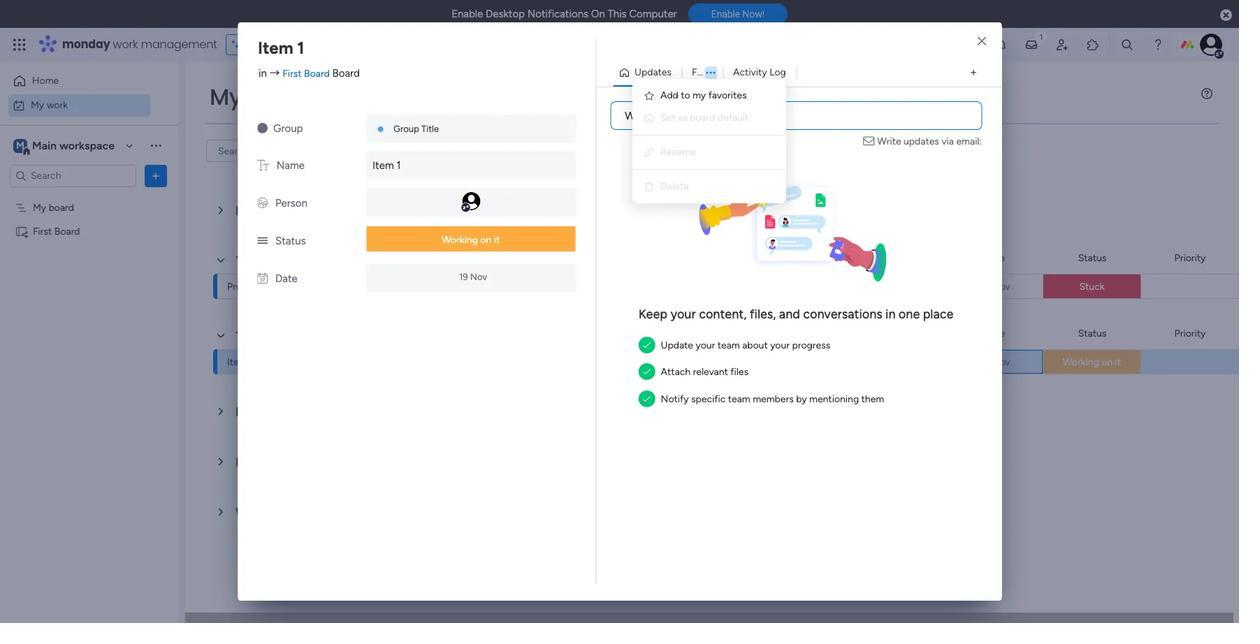 Task type: locate. For each thing, give the bounding box(es) containing it.
1 right plans
[[297, 38, 304, 58]]

without
[[236, 504, 285, 522]]

first board down my board
[[33, 226, 80, 237]]

to
[[681, 90, 691, 101]]

1 horizontal spatial first board link
[[598, 350, 727, 376]]

19
[[459, 272, 468, 282], [983, 357, 992, 367]]

my work button
[[8, 94, 150, 116]]

0 horizontal spatial it
[[494, 234, 500, 246]]

enable left now!
[[712, 9, 741, 20]]

work right monday
[[113, 36, 138, 52]]

see
[[245, 38, 261, 50]]

group
[[273, 122, 303, 135], [394, 124, 419, 134], [785, 252, 813, 264]]

item 1 down this week /
[[227, 357, 254, 369]]

1 horizontal spatial 19
[[983, 357, 992, 367]]

write for write updates via email:
[[878, 136, 902, 148]]

0 vertical spatial first board
[[33, 226, 80, 237]]

1 horizontal spatial group
[[394, 124, 419, 134]]

first inside in → first board board
[[283, 67, 302, 79]]

0 horizontal spatial enable
[[452, 8, 483, 20]]

enable left desktop
[[452, 8, 483, 20]]

0 vertical spatial first
[[283, 67, 302, 79]]

board inside in → first board board
[[304, 67, 330, 79]]

and
[[780, 307, 801, 322]]

1 vertical spatial status
[[1079, 252, 1107, 264]]

date
[[300, 504, 330, 522]]

group up hide done items
[[394, 124, 419, 134]]

1 vertical spatial team
[[728, 394, 751, 405]]

today
[[236, 252, 275, 270]]

add to my favorites image
[[644, 90, 655, 101]]

item 1
[[258, 38, 304, 58], [373, 159, 401, 172], [227, 357, 254, 369]]

2 horizontal spatial first
[[600, 357, 619, 369]]

project 1
[[227, 281, 265, 293]]

1 horizontal spatial first board
[[600, 357, 647, 369]]

0 vertical spatial team
[[718, 340, 740, 352]]

1
[[297, 38, 304, 58], [397, 159, 401, 172], [261, 281, 265, 293], [250, 357, 254, 369]]

work
[[247, 81, 304, 113]]

this right on
[[608, 8, 627, 20]]

0 horizontal spatial write
[[625, 109, 653, 122]]

option
[[0, 195, 178, 198]]

nov inside item 1 dialog
[[471, 272, 487, 282]]

date up 17 nov
[[985, 252, 1005, 264]]

1 horizontal spatial item
[[258, 38, 293, 58]]

delete image
[[644, 181, 655, 192]]

files,
[[750, 307, 776, 322]]

2 horizontal spatial item
[[373, 159, 394, 172]]

first board
[[33, 226, 80, 237], [600, 357, 647, 369]]

status down stuck
[[1079, 328, 1107, 339]]

board down search in workspace field
[[49, 202, 74, 214]]

item 1 up →
[[258, 38, 304, 58]]

0 horizontal spatial 19
[[459, 272, 468, 282]]

working inside item 1 dialog
[[442, 234, 478, 246]]

list box
[[0, 193, 178, 432]]

write left updates
[[878, 136, 902, 148]]

0 vertical spatial work
[[113, 36, 138, 52]]

board
[[690, 112, 716, 124], [49, 202, 74, 214]]

item 1 down hide
[[373, 159, 401, 172]]

1 horizontal spatial in
[[886, 307, 896, 322]]

home
[[32, 75, 59, 87]]

1 horizontal spatial enable
[[712, 9, 741, 20]]

v2 multiple person column image
[[257, 197, 268, 210]]

name
[[277, 159, 305, 172]]

monday
[[62, 36, 110, 52]]

enable
[[452, 8, 483, 20], [712, 9, 741, 20]]

first board link up notify in the bottom right of the page
[[598, 350, 727, 376]]

week
[[264, 328, 297, 345], [267, 403, 300, 421]]

work for my
[[47, 99, 68, 111]]

update your team about your progress
[[661, 340, 831, 352]]

customize
[[468, 145, 516, 157]]

1 vertical spatial in
[[886, 307, 896, 322]]

week for this
[[264, 328, 297, 345]]

write an update... button
[[610, 101, 982, 130]]

select product image
[[13, 38, 27, 52]]

activity log
[[734, 66, 787, 78]]

1 vertical spatial item 1
[[373, 159, 401, 172]]

your
[[671, 307, 696, 322], [696, 340, 716, 352], [771, 340, 790, 352]]

in → first board board
[[259, 67, 360, 79]]

home button
[[8, 70, 150, 92]]

team for members
[[728, 394, 751, 405]]

1 vertical spatial week
[[267, 403, 300, 421]]

see plans
[[245, 38, 287, 50]]

this
[[608, 8, 627, 20], [236, 328, 261, 345]]

your up attach relevant files
[[696, 340, 716, 352]]

0 horizontal spatial work
[[47, 99, 68, 111]]

date down 17 nov
[[985, 328, 1005, 339]]

via
[[942, 136, 954, 148]]

my down search in workspace field
[[33, 202, 46, 214]]

team for about
[[718, 340, 740, 352]]

1 down done
[[397, 159, 401, 172]]

enable inside button
[[712, 9, 741, 20]]

item up →
[[258, 38, 293, 58]]

1 horizontal spatial write
[[878, 136, 902, 148]]

0 vertical spatial working
[[442, 234, 478, 246]]

first right →
[[283, 67, 302, 79]]

on
[[481, 234, 492, 246], [1102, 357, 1113, 369]]

hide
[[369, 145, 389, 157]]

1 horizontal spatial it
[[1116, 357, 1122, 369]]

2 vertical spatial item 1
[[227, 357, 254, 369]]

workspace image
[[13, 138, 27, 153]]

notify specific team members by mentioning them
[[661, 394, 885, 405]]

work
[[113, 36, 138, 52], [47, 99, 68, 111]]

1 vertical spatial on
[[1102, 357, 1113, 369]]

0 vertical spatial 19
[[459, 272, 468, 282]]

2 vertical spatial item
[[227, 357, 247, 369]]

item down hide
[[373, 159, 394, 172]]

in left one at right
[[886, 307, 896, 322]]

board inside menu item
[[690, 112, 716, 124]]

1 horizontal spatial first
[[283, 67, 302, 79]]

status
[[276, 235, 306, 248], [1079, 252, 1107, 264], [1079, 328, 1107, 339]]

1 vertical spatial date
[[276, 273, 298, 285]]

first board left 'attach'
[[600, 357, 647, 369]]

status right v2 status icon
[[276, 235, 306, 248]]

1 horizontal spatial 19 nov
[[983, 357, 1011, 367]]

monday work management
[[62, 36, 217, 52]]

1 horizontal spatial board
[[690, 112, 716, 124]]

my down home on the top of page
[[31, 99, 44, 111]]

this down project 1
[[236, 328, 261, 345]]

0 vertical spatial 19 nov
[[459, 272, 487, 282]]

0 vertical spatial it
[[494, 234, 500, 246]]

1 vertical spatial 19 nov
[[983, 357, 1011, 367]]

my left work
[[210, 81, 242, 113]]

files button
[[682, 62, 723, 84]]

1 vertical spatial write
[[878, 136, 902, 148]]

week right next
[[267, 403, 300, 421]]

notifications
[[528, 8, 589, 20]]

inbox image
[[1025, 38, 1039, 52]]

1 horizontal spatial on
[[1102, 357, 1113, 369]]

19 nov
[[459, 272, 487, 282], [983, 357, 1011, 367]]

first board inside list box
[[33, 226, 80, 237]]

update...
[[670, 109, 712, 122]]

content,
[[699, 307, 747, 322]]

1 vertical spatial this
[[236, 328, 261, 345]]

0 vertical spatial on
[[481, 234, 492, 246]]

write left an
[[625, 109, 653, 122]]

my inside my work button
[[31, 99, 44, 111]]

customize button
[[446, 140, 521, 162]]

priority
[[1175, 252, 1206, 264], [1175, 328, 1206, 339]]

menu
[[633, 79, 787, 203]]

it inside item 1 dialog
[[494, 234, 500, 246]]

board right as
[[690, 112, 716, 124]]

my for my board
[[33, 202, 46, 214]]

item down this week /
[[227, 357, 247, 369]]

notifications image
[[994, 38, 1008, 52]]

0 horizontal spatial first board link
[[283, 67, 330, 79]]

management
[[141, 36, 217, 52]]

0 horizontal spatial first board
[[33, 226, 80, 237]]

1 horizontal spatial work
[[113, 36, 138, 52]]

week down project 1
[[264, 328, 297, 345]]

enable for enable desktop notifications on this computer
[[452, 8, 483, 20]]

specific
[[692, 394, 726, 405]]

0 vertical spatial item
[[258, 38, 293, 58]]

your right keep
[[671, 307, 696, 322]]

write
[[625, 109, 653, 122], [878, 136, 902, 148]]

1 horizontal spatial item 1
[[258, 38, 304, 58]]

by
[[797, 394, 807, 405]]

set as board default menu item
[[644, 110, 775, 127]]

0 vertical spatial board
[[690, 112, 716, 124]]

0 vertical spatial this
[[608, 8, 627, 20]]

None search field
[[206, 140, 338, 162]]

0 horizontal spatial 19 nov
[[459, 272, 487, 282]]

1 image
[[1036, 29, 1048, 44]]

enable desktop notifications on this computer
[[452, 8, 677, 20]]

0 vertical spatial priority
[[1175, 252, 1206, 264]]

group right v2 sun icon
[[273, 122, 303, 135]]

menu containing add to my favorites
[[633, 79, 787, 203]]

in
[[259, 67, 267, 79], [886, 307, 896, 322]]

on inside item 1 dialog
[[481, 234, 492, 246]]

your right about
[[771, 340, 790, 352]]

project
[[227, 281, 259, 293]]

0 horizontal spatial group
[[273, 122, 303, 135]]

2 vertical spatial date
[[985, 328, 1005, 339]]

0 vertical spatial week
[[264, 328, 297, 345]]

0 horizontal spatial item
[[227, 357, 247, 369]]

work for monday
[[113, 36, 138, 52]]

first left 'attach'
[[600, 357, 619, 369]]

2 priority from the top
[[1175, 328, 1206, 339]]

title
[[422, 124, 439, 134]]

v2 sun image
[[257, 122, 268, 135]]

1 vertical spatial priority
[[1175, 328, 1206, 339]]

1 vertical spatial work
[[47, 99, 68, 111]]

1 vertical spatial it
[[1116, 357, 1122, 369]]

0 vertical spatial write
[[625, 109, 653, 122]]

first board link
[[283, 67, 330, 79], [598, 350, 727, 376]]

status up stuck
[[1079, 252, 1107, 264]]

v2 status image
[[257, 235, 268, 248]]

date
[[985, 252, 1005, 264], [276, 273, 298, 285], [985, 328, 1005, 339]]

write an update...
[[625, 109, 712, 122]]

your for team
[[696, 340, 716, 352]]

rename menu item
[[644, 144, 775, 161]]

0 horizontal spatial in
[[259, 67, 267, 79]]

update
[[661, 340, 694, 352]]

0 horizontal spatial on
[[481, 234, 492, 246]]

board
[[333, 67, 360, 79], [304, 67, 330, 79], [54, 226, 80, 237], [650, 328, 676, 339], [622, 357, 647, 369]]

it
[[494, 234, 500, 246], [1116, 357, 1122, 369]]

write inside button
[[625, 109, 653, 122]]

1 horizontal spatial this
[[608, 8, 627, 20]]

1 vertical spatial working
[[1064, 357, 1100, 369]]

1 priority from the top
[[1175, 252, 1206, 264]]

default
[[718, 112, 749, 124]]

first right 'shareable board' icon
[[33, 226, 52, 237]]

1 vertical spatial 19
[[983, 357, 992, 367]]

team down files
[[728, 394, 751, 405]]

1 vertical spatial board
[[49, 202, 74, 214]]

work inside button
[[47, 99, 68, 111]]

date inside item 1 dialog
[[276, 273, 298, 285]]

computer
[[630, 8, 677, 20]]

people
[[889, 252, 919, 264]]

1 vertical spatial first
[[33, 226, 52, 237]]

Filter dashboard by text search field
[[206, 140, 338, 162]]

1 vertical spatial working on it
[[1064, 357, 1122, 369]]

2 vertical spatial status
[[1079, 328, 1107, 339]]

keep
[[639, 307, 668, 322]]

working
[[442, 234, 478, 246], [1064, 357, 1100, 369]]

0 vertical spatial item 1
[[258, 38, 304, 58]]

0 vertical spatial status
[[276, 235, 306, 248]]

items
[[416, 145, 440, 157]]

0 horizontal spatial first
[[33, 226, 52, 237]]

my work
[[31, 99, 68, 111]]

members
[[753, 394, 794, 405]]

set as board default
[[661, 112, 749, 124]]

date right dapulse date column icon at the left of page
[[276, 273, 298, 285]]

group up keep your content, files, and conversations in one place
[[785, 252, 813, 264]]

team left about
[[718, 340, 740, 352]]

next week /
[[236, 403, 313, 421]]

place
[[923, 307, 954, 322]]

close image
[[978, 36, 987, 47]]

dapulse close image
[[1221, 8, 1233, 22]]

0 vertical spatial first board link
[[283, 67, 330, 79]]

invite members image
[[1056, 38, 1070, 52]]

add view image
[[971, 67, 977, 78]]

0 horizontal spatial working on it
[[442, 234, 500, 246]]

0 vertical spatial working on it
[[442, 234, 500, 246]]

0 horizontal spatial working
[[442, 234, 478, 246]]

1 vertical spatial first board link
[[598, 350, 727, 376]]

work down home on the top of page
[[47, 99, 68, 111]]

first board link right →
[[283, 67, 330, 79]]

1 down this week /
[[250, 357, 254, 369]]

in left →
[[259, 67, 267, 79]]



Task type: vqa. For each thing, say whether or not it's contained in the screenshot.
1st Priority from the bottom of the page
yes



Task type: describe. For each thing, give the bounding box(es) containing it.
mentioning
[[810, 394, 859, 405]]

progress
[[793, 340, 831, 352]]

updates
[[635, 66, 672, 78]]

dapulse text column image
[[257, 159, 269, 172]]

1 right project
[[261, 281, 265, 293]]

envelope o image
[[864, 134, 878, 149]]

my board
[[33, 202, 74, 214]]

19 inside item 1 dialog
[[459, 272, 468, 282]]

files
[[731, 367, 749, 379]]

my
[[693, 90, 706, 101]]

activity log button
[[723, 62, 797, 84]]

workspace
[[59, 139, 115, 152]]

→
[[270, 67, 280, 79]]

my for my work
[[31, 99, 44, 111]]

write for write an update...
[[625, 109, 653, 122]]

about
[[743, 340, 768, 352]]

add to my favorites
[[661, 90, 747, 101]]

working on it inside item 1 dialog
[[442, 234, 500, 246]]

updates button
[[613, 62, 682, 84]]

dapulse date column image
[[257, 273, 268, 285]]

apps image
[[1087, 38, 1101, 52]]

them
[[862, 394, 885, 405]]

updates
[[904, 136, 940, 148]]

set
[[661, 112, 676, 124]]

email:
[[957, 136, 982, 148]]

1 horizontal spatial working
[[1064, 357, 1100, 369]]

delete menu item
[[644, 178, 775, 195]]

enable for enable now!
[[712, 9, 741, 20]]

later /
[[236, 454, 280, 471]]

0 horizontal spatial this
[[236, 328, 261, 345]]

attach relevant files
[[661, 367, 749, 379]]

options image
[[701, 69, 721, 77]]

write updates via email:
[[878, 136, 982, 148]]

17 nov
[[983, 281, 1011, 292]]

files
[[692, 66, 712, 78]]

delete
[[661, 180, 689, 192]]

search everything image
[[1121, 38, 1135, 52]]

2 horizontal spatial group
[[785, 252, 813, 264]]

past
[[236, 202, 263, 220]]

week for next
[[267, 403, 300, 421]]

enable now!
[[712, 9, 765, 20]]

without a date /
[[236, 504, 343, 522]]

help image
[[1152, 38, 1166, 52]]

later
[[236, 454, 267, 471]]

item 1 dialog
[[0, 0, 1240, 624]]

2 vertical spatial first
[[600, 357, 619, 369]]

19 nov inside item 1 dialog
[[459, 272, 487, 282]]

workspace selection element
[[13, 137, 117, 156]]

plans
[[264, 38, 287, 50]]

hide done items
[[369, 145, 440, 157]]

attach
[[661, 367, 691, 379]]

dates
[[266, 202, 303, 220]]

done
[[392, 145, 414, 157]]

shareable board image
[[15, 225, 28, 238]]

as
[[678, 112, 688, 124]]

my for my work
[[210, 81, 242, 113]]

favorites
[[709, 90, 747, 101]]

1 vertical spatial first board
[[600, 357, 647, 369]]

0 vertical spatial in
[[259, 67, 267, 79]]

notify
[[661, 394, 689, 405]]

keep your content, files, and conversations in one place
[[639, 307, 954, 322]]

1 vertical spatial item
[[373, 159, 394, 172]]

main
[[32, 139, 57, 152]]

on
[[591, 8, 605, 20]]

person
[[276, 197, 308, 210]]

relevant
[[693, 367, 729, 379]]

first board link inside item 1 dialog
[[283, 67, 330, 79]]

enable now! button
[[689, 4, 788, 25]]

m
[[16, 140, 24, 151]]

main workspace
[[32, 139, 115, 152]]

next
[[236, 403, 263, 421]]

list box containing my board
[[0, 193, 178, 432]]

jacob simon image
[[1201, 34, 1223, 56]]

desktop
[[486, 8, 525, 20]]

your for content,
[[671, 307, 696, 322]]

one
[[899, 307, 920, 322]]

this week /
[[236, 328, 310, 345]]

status inside item 1 dialog
[[276, 235, 306, 248]]

stuck
[[1080, 281, 1105, 293]]

my work
[[210, 81, 304, 113]]

activity
[[734, 66, 768, 78]]

see plans button
[[226, 34, 293, 55]]

Search in workspace field
[[29, 168, 117, 184]]

a
[[289, 504, 297, 522]]

1 horizontal spatial working on it
[[1064, 357, 1122, 369]]

2 horizontal spatial item 1
[[373, 159, 401, 172]]

set as board default image
[[644, 113, 655, 124]]

conversations
[[804, 307, 883, 322]]

rename image
[[644, 147, 655, 158]]

today /
[[236, 252, 288, 270]]

0 vertical spatial date
[[985, 252, 1005, 264]]

group title
[[394, 124, 439, 134]]

0 horizontal spatial item 1
[[227, 357, 254, 369]]

17
[[983, 281, 992, 292]]

log
[[770, 66, 787, 78]]

now!
[[743, 9, 765, 20]]

rename
[[661, 146, 696, 158]]

past dates /
[[236, 202, 316, 220]]

an
[[655, 109, 667, 122]]

add
[[661, 90, 679, 101]]

0 horizontal spatial board
[[49, 202, 74, 214]]



